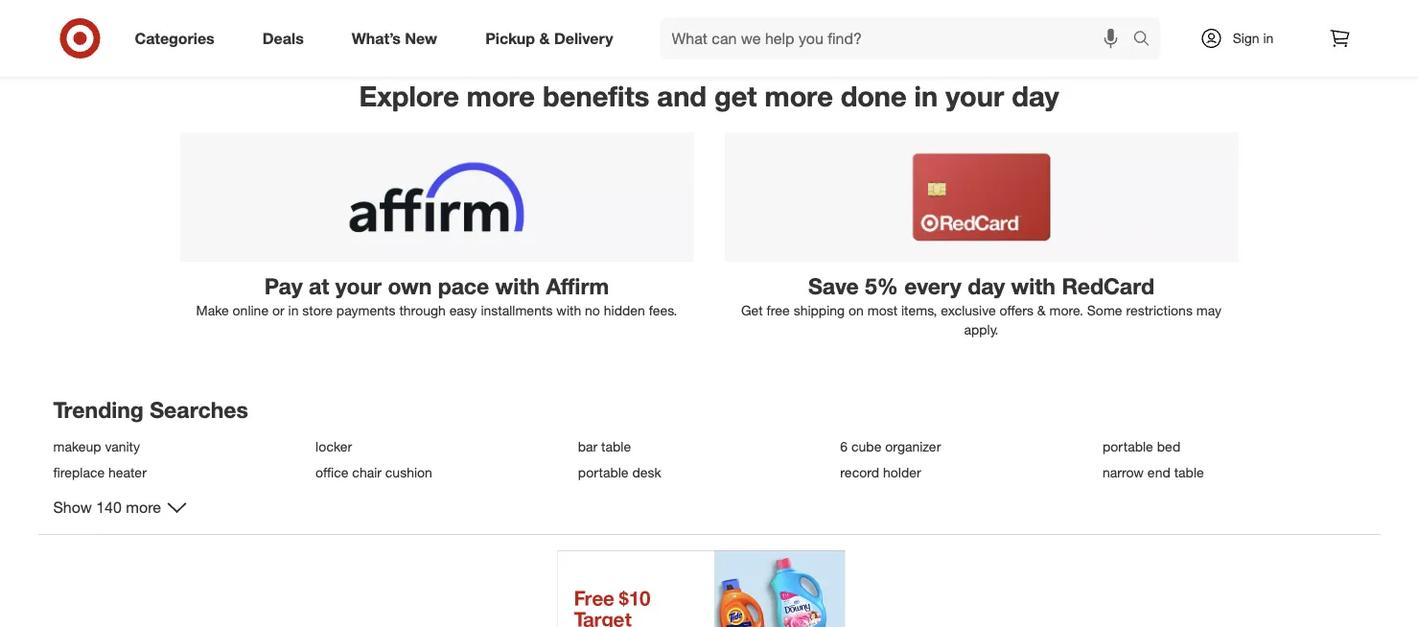 Task type: vqa. For each thing, say whether or not it's contained in the screenshot.
own
yes



Task type: describe. For each thing, give the bounding box(es) containing it.
shea
[[1192, 0, 1227, 7]]

portable desk
[[578, 464, 662, 481]]

1 horizontal spatial with
[[557, 302, 582, 318]]

office
[[316, 464, 349, 481]]

benefits
[[543, 79, 650, 113]]

vanity
[[105, 438, 140, 455]]

payments
[[337, 302, 396, 318]]

and
[[657, 79, 707, 113]]

affirm
[[546, 273, 609, 300]]

restrictions
[[1127, 302, 1193, 318]]

1 by from the left
[[852, 0, 868, 7]]

yourself
[[794, 0, 848, 7]]

makeup vanity link
[[53, 438, 304, 455]]

record holder
[[841, 464, 922, 481]]

easy
[[450, 302, 477, 318]]

140
[[96, 498, 122, 517]]

& inside "express yourself by mixing modern & traditional furniture styles by shea mcgee."
[[980, 0, 990, 7]]

sign in link
[[1184, 17, 1304, 59]]

delivery
[[554, 29, 614, 48]]

searches
[[150, 397, 248, 423]]

search
[[1125, 31, 1171, 49]]

makeup
[[53, 438, 101, 455]]

express
[[734, 0, 790, 7]]

1 vertical spatial &
[[540, 29, 550, 48]]

6 cube organizer link
[[841, 438, 1092, 455]]

store
[[303, 302, 333, 318]]

may
[[1197, 302, 1222, 318]]

items,
[[902, 302, 938, 318]]

sign
[[1233, 30, 1260, 47]]

2 by from the left
[[1171, 0, 1188, 7]]

styles
[[1127, 0, 1167, 7]]

2 horizontal spatial in
[[1264, 30, 1274, 47]]

shipping
[[794, 302, 845, 318]]

more inside button
[[126, 498, 161, 517]]

modern
[[922, 0, 976, 7]]

What can we help you find? suggestions appear below search field
[[661, 17, 1138, 59]]

every
[[905, 273, 962, 300]]

show 140 more
[[53, 498, 161, 517]]

portable bed link
[[1103, 438, 1354, 455]]

get
[[715, 79, 757, 113]]

mcgee.
[[734, 7, 788, 25]]

locker
[[316, 438, 352, 455]]

fees.
[[649, 302, 678, 318]]

deals link
[[246, 17, 328, 59]]

exclusive
[[941, 302, 996, 318]]

some
[[1088, 302, 1123, 318]]

save 5% every day with redcard get free shipping on most items, exclusive offers & more. some restrictions may apply.
[[741, 273, 1222, 338]]

no
[[585, 302, 600, 318]]

get
[[741, 302, 763, 318]]

bar table link
[[578, 438, 829, 455]]

cushion
[[385, 464, 433, 481]]

mixing
[[873, 0, 918, 7]]

free
[[767, 302, 790, 318]]

traditional
[[994, 0, 1062, 7]]

most
[[868, 302, 898, 318]]

chair
[[352, 464, 382, 481]]

redcard
[[1062, 273, 1155, 300]]

office chair cushion
[[316, 464, 433, 481]]

1 horizontal spatial table
[[1175, 464, 1205, 481]]

hidden
[[604, 302, 646, 318]]

day inside 'save 5% every day with redcard get free shipping on most items, exclusive offers & more. some restrictions may apply.'
[[968, 273, 1006, 300]]

express yourself by mixing modern & traditional furniture styles by shea mcgee. link
[[719, 0, 1285, 45]]

trending
[[53, 397, 144, 423]]

explore
[[359, 79, 459, 113]]

online
[[233, 302, 269, 318]]

express yourself by mixing modern & traditional furniture styles by shea mcgee.
[[734, 0, 1227, 25]]

search button
[[1125, 17, 1171, 63]]

sign in
[[1233, 30, 1274, 47]]

own
[[388, 273, 432, 300]]



Task type: locate. For each thing, give the bounding box(es) containing it.
portable down bar table
[[578, 464, 629, 481]]

1 horizontal spatial &
[[980, 0, 990, 7]]

bar table
[[578, 438, 631, 455]]

portable inside portable bed fireplace heater
[[1103, 438, 1154, 455]]

holder
[[884, 464, 922, 481]]

pickup & delivery
[[486, 29, 614, 48]]

1 vertical spatial portable
[[578, 464, 629, 481]]

5%
[[865, 273, 899, 300]]

done
[[841, 79, 907, 113]]

explore more benefits and get more done in your day
[[359, 79, 1060, 113]]

1 vertical spatial table
[[1175, 464, 1205, 481]]

& right modern
[[980, 0, 990, 7]]

show 140 more button
[[53, 496, 189, 519]]

more right get
[[765, 79, 833, 113]]

day down express yourself by mixing modern & traditional furniture styles by shea mcgee. link
[[1012, 79, 1060, 113]]

1 vertical spatial day
[[968, 273, 1006, 300]]

what's
[[352, 29, 401, 48]]

new
[[405, 29, 438, 48]]

makeup vanity
[[53, 438, 140, 455]]

offers
[[1000, 302, 1034, 318]]

with left "no"
[[557, 302, 582, 318]]

& inside 'save 5% every day with redcard get free shipping on most items, exclusive offers & more. some restrictions may apply.'
[[1038, 302, 1046, 318]]

record holder link
[[841, 464, 1092, 481]]

0 vertical spatial your
[[946, 79, 1005, 113]]

with up installments
[[496, 273, 540, 300]]

0 horizontal spatial by
[[852, 0, 868, 7]]

fireplace
[[53, 464, 105, 481]]

0 horizontal spatial with
[[496, 273, 540, 300]]

more.
[[1050, 302, 1084, 318]]

your up payments
[[335, 273, 382, 300]]

categories link
[[118, 17, 239, 59]]

pickup & delivery link
[[469, 17, 638, 59]]

0 vertical spatial in
[[1264, 30, 1274, 47]]

your
[[946, 79, 1005, 113], [335, 273, 382, 300]]

make
[[196, 302, 229, 318]]

by left shea
[[1171, 0, 1188, 7]]

narrow end table link
[[1103, 464, 1354, 481]]

in right "or"
[[288, 302, 299, 318]]

advertisement region
[[558, 551, 846, 627]]

trending searches
[[53, 397, 248, 423]]

office chair cushion link
[[316, 464, 567, 481]]

& right offers
[[1038, 302, 1046, 318]]

installments
[[481, 302, 553, 318]]

in
[[1264, 30, 1274, 47], [915, 79, 939, 113], [288, 302, 299, 318]]

with inside 'save 5% every day with redcard get free shipping on most items, exclusive offers & more. some restrictions may apply.'
[[1012, 273, 1056, 300]]

deals
[[263, 29, 304, 48]]

table right end
[[1175, 464, 1205, 481]]

fireplace heater link
[[53, 464, 304, 481]]

0 vertical spatial portable
[[1103, 438, 1154, 455]]

1 horizontal spatial by
[[1171, 0, 1188, 7]]

2 horizontal spatial more
[[765, 79, 833, 113]]

& right pickup
[[540, 29, 550, 48]]

1 vertical spatial your
[[335, 273, 382, 300]]

in right done
[[915, 79, 939, 113]]

2 vertical spatial &
[[1038, 302, 1046, 318]]

portable bed fireplace heater
[[53, 438, 1181, 481]]

end
[[1148, 464, 1171, 481]]

day up exclusive
[[968, 273, 1006, 300]]

heater
[[108, 464, 147, 481]]

more
[[467, 79, 535, 113], [765, 79, 833, 113], [126, 498, 161, 517]]

table
[[602, 438, 631, 455], [1175, 464, 1205, 481]]

portable for desk
[[578, 464, 629, 481]]

0 horizontal spatial &
[[540, 29, 550, 48]]

by left mixing
[[852, 0, 868, 7]]

2 horizontal spatial with
[[1012, 273, 1056, 300]]

apply.
[[965, 321, 999, 338]]

furniture
[[1066, 0, 1123, 7]]

desk
[[633, 464, 662, 481]]

what's new link
[[336, 17, 462, 59]]

through
[[399, 302, 446, 318]]

in inside pay at your own pace with affirm make online or in store payments through easy installments with no hidden fees.
[[288, 302, 299, 318]]

pickup
[[486, 29, 535, 48]]

narrow end table
[[1103, 464, 1205, 481]]

1 vertical spatial in
[[915, 79, 939, 113]]

with
[[496, 273, 540, 300], [1012, 273, 1056, 300], [557, 302, 582, 318]]

more down pickup
[[467, 79, 535, 113]]

6
[[841, 438, 848, 455]]

1 horizontal spatial day
[[1012, 79, 1060, 113]]

0 vertical spatial day
[[1012, 79, 1060, 113]]

show
[[53, 498, 92, 517]]

at
[[309, 273, 329, 300]]

bed
[[1158, 438, 1181, 455]]

0 horizontal spatial your
[[335, 273, 382, 300]]

narrow
[[1103, 464, 1144, 481]]

0 horizontal spatial table
[[602, 438, 631, 455]]

0 horizontal spatial more
[[126, 498, 161, 517]]

locker link
[[316, 438, 567, 455]]

what's new
[[352, 29, 438, 48]]

categories
[[135, 29, 215, 48]]

your down express yourself by mixing modern & traditional furniture styles by shea mcgee. link
[[946, 79, 1005, 113]]

pay at your own pace with affirm make online or in store payments through easy installments with no hidden fees.
[[196, 273, 678, 318]]

pay
[[265, 273, 303, 300]]

0 vertical spatial &
[[980, 0, 990, 7]]

1 horizontal spatial portable
[[1103, 438, 1154, 455]]

6 cube organizer
[[841, 438, 941, 455]]

cube
[[852, 438, 882, 455]]

&
[[980, 0, 990, 7], [540, 29, 550, 48], [1038, 302, 1046, 318]]

or
[[272, 302, 285, 318]]

1 horizontal spatial in
[[915, 79, 939, 113]]

your inside pay at your own pace with affirm make online or in store payments through easy installments with no hidden fees.
[[335, 273, 382, 300]]

portable up narrow
[[1103, 438, 1154, 455]]

table up portable desk
[[602, 438, 631, 455]]

1 horizontal spatial more
[[467, 79, 535, 113]]

more right 140
[[126, 498, 161, 517]]

save
[[809, 273, 859, 300]]

in right 'sign'
[[1264, 30, 1274, 47]]

0 vertical spatial table
[[602, 438, 631, 455]]

portable for bed
[[1103, 438, 1154, 455]]

2 vertical spatial in
[[288, 302, 299, 318]]

2 horizontal spatial &
[[1038, 302, 1046, 318]]

0 horizontal spatial in
[[288, 302, 299, 318]]

with up offers
[[1012, 273, 1056, 300]]

0 horizontal spatial portable
[[578, 464, 629, 481]]

portable desk link
[[578, 464, 829, 481]]

bar
[[578, 438, 598, 455]]

1 horizontal spatial your
[[946, 79, 1005, 113]]

portable
[[1103, 438, 1154, 455], [578, 464, 629, 481]]

0 horizontal spatial day
[[968, 273, 1006, 300]]

pace
[[438, 273, 489, 300]]

on
[[849, 302, 864, 318]]



